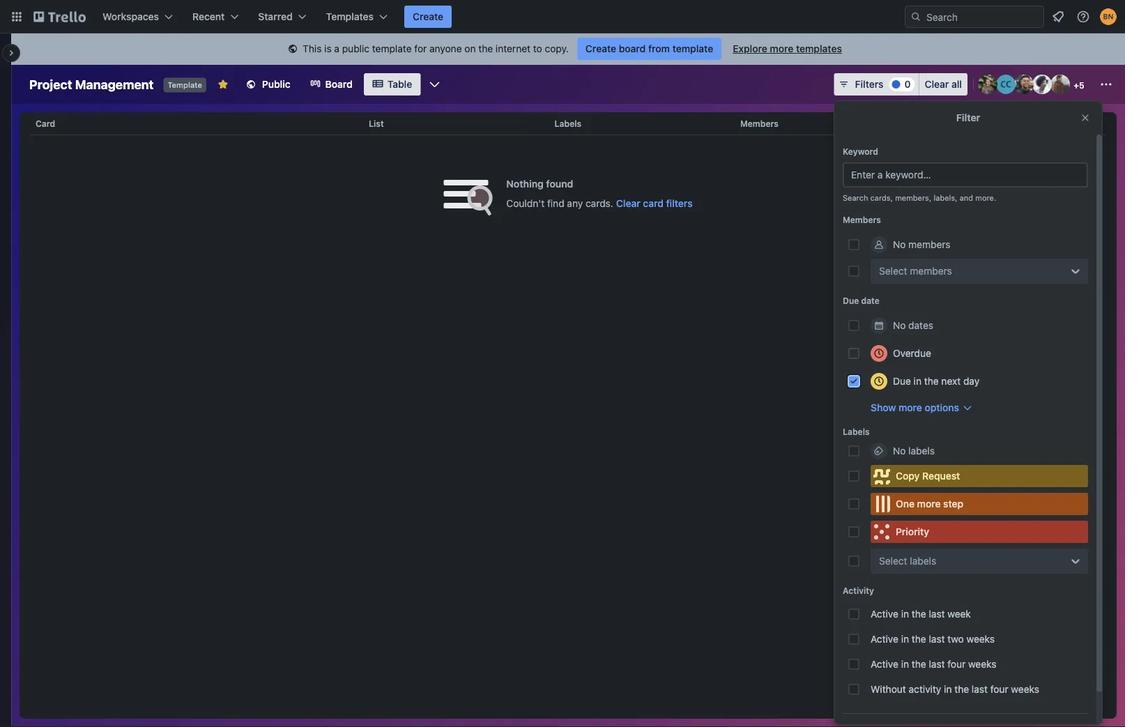 Task type: locate. For each thing, give the bounding box(es) containing it.
0 vertical spatial select
[[880, 265, 908, 277]]

filter
[[957, 112, 981, 123]]

1 vertical spatial clear
[[617, 198, 641, 209]]

in up the show more options at the bottom right
[[914, 376, 922, 387]]

1 horizontal spatial create
[[586, 43, 617, 54]]

clear left all
[[925, 78, 950, 90]]

date down all
[[945, 119, 963, 128]]

2 horizontal spatial due
[[927, 119, 943, 128]]

no up select members
[[894, 239, 906, 250]]

last left two
[[929, 634, 945, 645]]

more right one
[[918, 498, 941, 510]]

the up active in the last two weeks
[[912, 609, 927, 620]]

1 horizontal spatial four
[[991, 684, 1009, 695]]

1 vertical spatial create
[[586, 43, 617, 54]]

the up activity
[[912, 659, 927, 670]]

create board from template
[[586, 43, 714, 54]]

due date down clear all button
[[927, 119, 963, 128]]

color: yellow, title: "copy request" element
[[871, 465, 1089, 488]]

row inside table
[[30, 107, 1107, 140]]

0 horizontal spatial clear
[[617, 198, 641, 209]]

select labels
[[880, 556, 937, 567]]

nothing found
[[507, 178, 574, 190]]

due date down select members
[[843, 296, 880, 306]]

in for active in the last four weeks
[[902, 659, 910, 670]]

0 horizontal spatial four
[[948, 659, 966, 670]]

the down active in the last week
[[912, 634, 927, 645]]

public
[[342, 43, 370, 54]]

labels
[[555, 119, 582, 128], [843, 427, 870, 437]]

members inside button
[[741, 119, 779, 128]]

3 no from the top
[[894, 445, 906, 457]]

1 vertical spatial active
[[871, 634, 899, 645]]

1 vertical spatial select
[[880, 556, 908, 567]]

template right 'from'
[[673, 43, 714, 54]]

starred
[[258, 11, 293, 22]]

in up "without"
[[902, 659, 910, 670]]

create inside button
[[413, 11, 444, 22]]

0 vertical spatial weeks
[[967, 634, 995, 645]]

clear all
[[925, 78, 963, 90]]

1 template from the left
[[372, 43, 412, 54]]

more inside 'button'
[[899, 402, 923, 414]]

recent button
[[184, 6, 247, 28]]

0 vertical spatial no
[[894, 239, 906, 250]]

open information menu image
[[1077, 10, 1091, 24]]

any
[[567, 198, 583, 209]]

card
[[36, 119, 55, 128]]

1 no from the top
[[894, 239, 906, 250]]

date inside button
[[945, 119, 963, 128]]

no labels
[[894, 445, 935, 457]]

0 vertical spatial members
[[741, 119, 779, 128]]

due date
[[927, 119, 963, 128], [843, 296, 880, 306]]

dates
[[909, 320, 934, 331]]

clear left card
[[617, 198, 641, 209]]

four
[[948, 659, 966, 670], [991, 684, 1009, 695]]

1 vertical spatial date
[[862, 296, 880, 306]]

1 horizontal spatial clear
[[925, 78, 950, 90]]

date down select members
[[862, 296, 880, 306]]

labels
[[909, 445, 935, 457], [911, 556, 937, 567]]

weeks for active in the last four weeks
[[969, 659, 997, 670]]

1 horizontal spatial labels
[[843, 427, 870, 437]]

create button
[[405, 6, 452, 28]]

1 vertical spatial due
[[843, 296, 860, 306]]

active up "without"
[[871, 659, 899, 670]]

active in the last four weeks
[[871, 659, 997, 670]]

the for active in the last two weeks
[[912, 634, 927, 645]]

labels button
[[549, 107, 735, 140]]

clear
[[925, 78, 950, 90], [617, 198, 641, 209]]

list
[[369, 119, 384, 128]]

5
[[1080, 80, 1085, 90]]

labels down priority at the right bottom of the page
[[911, 556, 937, 567]]

1 vertical spatial no
[[894, 320, 906, 331]]

1 horizontal spatial members
[[843, 215, 882, 225]]

request
[[923, 470, 961, 482]]

in for active in the last two weeks
[[902, 634, 910, 645]]

clear card filters button
[[617, 197, 693, 211]]

no for no dates
[[894, 320, 906, 331]]

active in the last two weeks
[[871, 634, 995, 645]]

0 horizontal spatial create
[[413, 11, 444, 22]]

active down active in the last week
[[871, 634, 899, 645]]

the right activity
[[955, 684, 970, 695]]

2 vertical spatial active
[[871, 659, 899, 670]]

active down activity
[[871, 609, 899, 620]]

create left board
[[586, 43, 617, 54]]

no up copy
[[894, 445, 906, 457]]

last left the week
[[929, 609, 945, 620]]

2 no from the top
[[894, 320, 906, 331]]

the for active in the last four weeks
[[912, 659, 927, 670]]

0 vertical spatial clear
[[925, 78, 950, 90]]

clear inside table
[[617, 198, 641, 209]]

keyword
[[843, 146, 879, 156]]

+ 5
[[1074, 80, 1085, 90]]

0 vertical spatial more
[[770, 43, 794, 54]]

week
[[948, 609, 972, 620]]

due
[[927, 119, 943, 128], [843, 296, 860, 306], [894, 376, 912, 387]]

members down no members
[[911, 265, 953, 277]]

in up active in the last two weeks
[[902, 609, 910, 620]]

select down priority at the right bottom of the page
[[880, 556, 908, 567]]

create up "for" at the top of page
[[413, 11, 444, 22]]

last down active in the last two weeks
[[929, 659, 945, 670]]

last for four
[[929, 659, 945, 670]]

close popover image
[[1080, 112, 1092, 123]]

3 active from the top
[[871, 659, 899, 670]]

create for create board from template
[[586, 43, 617, 54]]

no members
[[894, 239, 951, 250]]

more for explore
[[770, 43, 794, 54]]

template left "for" at the top of page
[[372, 43, 412, 54]]

table
[[388, 78, 412, 90]]

select down no members
[[880, 265, 908, 277]]

labels for no labels
[[909, 445, 935, 457]]

members
[[909, 239, 951, 250], [911, 265, 953, 277]]

internet
[[496, 43, 531, 54]]

0 vertical spatial labels
[[909, 445, 935, 457]]

1 horizontal spatial template
[[673, 43, 714, 54]]

star or unstar board image
[[218, 79, 229, 90]]

labels up copy request
[[909, 445, 935, 457]]

1 active from the top
[[871, 609, 899, 620]]

for
[[415, 43, 427, 54]]

select for select labels
[[880, 556, 908, 567]]

labels for select labels
[[911, 556, 937, 567]]

templates
[[797, 43, 843, 54]]

more right the show
[[899, 402, 923, 414]]

last
[[929, 609, 945, 620], [929, 634, 945, 645], [929, 659, 945, 670], [972, 684, 988, 695]]

row containing card
[[30, 107, 1107, 140]]

no left dates
[[894, 320, 906, 331]]

activity
[[909, 684, 942, 695]]

create
[[413, 11, 444, 22], [586, 43, 617, 54]]

0 vertical spatial create
[[413, 11, 444, 22]]

0 horizontal spatial labels
[[555, 119, 582, 128]]

public button
[[237, 73, 299, 96]]

0 vertical spatial four
[[948, 659, 966, 670]]

more right explore
[[770, 43, 794, 54]]

javier (javier85303346) image
[[1051, 75, 1071, 94]]

Search field
[[922, 6, 1044, 27]]

all
[[952, 78, 963, 90]]

in down active in the last week
[[902, 634, 910, 645]]

color: orange, title: "one more step" element
[[871, 493, 1089, 515]]

next
[[942, 376, 961, 387]]

due date button
[[921, 107, 1107, 140]]

1 horizontal spatial due date
[[927, 119, 963, 128]]

in for active in the last week
[[902, 609, 910, 620]]

members up select members
[[909, 239, 951, 250]]

filters
[[666, 198, 693, 209]]

2 vertical spatial weeks
[[1012, 684, 1040, 695]]

0 horizontal spatial template
[[372, 43, 412, 54]]

primary element
[[0, 0, 1126, 33]]

1 vertical spatial more
[[899, 402, 923, 414]]

ben nelson (bennelson96) image
[[1101, 8, 1117, 25]]

members
[[741, 119, 779, 128], [843, 215, 882, 225]]

clear inside button
[[925, 78, 950, 90]]

1 horizontal spatial due
[[894, 376, 912, 387]]

0 vertical spatial due date
[[927, 119, 963, 128]]

1 horizontal spatial date
[[945, 119, 963, 128]]

show menu image
[[1100, 77, 1114, 91]]

1 vertical spatial weeks
[[969, 659, 997, 670]]

search
[[843, 194, 869, 203]]

nothing
[[507, 178, 544, 190]]

0 horizontal spatial due date
[[843, 296, 880, 306]]

brooke (brooke94205718) image
[[979, 75, 998, 94]]

2 vertical spatial no
[[894, 445, 906, 457]]

to
[[533, 43, 543, 54]]

1 vertical spatial members
[[911, 265, 953, 277]]

0 vertical spatial active
[[871, 609, 899, 620]]

weeks
[[967, 634, 995, 645], [969, 659, 997, 670], [1012, 684, 1040, 695]]

show more options
[[871, 402, 960, 414]]

create board from template link
[[577, 38, 722, 60]]

last for week
[[929, 609, 945, 620]]

more
[[770, 43, 794, 54], [899, 402, 923, 414], [918, 498, 941, 510]]

table
[[20, 107, 1117, 719]]

0 horizontal spatial members
[[741, 119, 779, 128]]

row
[[30, 107, 1107, 140]]

1 select from the top
[[880, 265, 908, 277]]

2 vertical spatial more
[[918, 498, 941, 510]]

0 vertical spatial labels
[[555, 119, 582, 128]]

0 vertical spatial members
[[909, 239, 951, 250]]

0 vertical spatial date
[[945, 119, 963, 128]]

the left 'next'
[[925, 376, 939, 387]]

2 active from the top
[[871, 634, 899, 645]]

customize views image
[[428, 77, 442, 91]]

select
[[880, 265, 908, 277], [880, 556, 908, 567]]

2 select from the top
[[880, 556, 908, 567]]

date
[[945, 119, 963, 128], [862, 296, 880, 306]]

1 vertical spatial labels
[[911, 556, 937, 567]]

in
[[914, 376, 922, 387], [902, 609, 910, 620], [902, 634, 910, 645], [902, 659, 910, 670], [945, 684, 952, 695]]

1 vertical spatial four
[[991, 684, 1009, 695]]

active for active in the last four weeks
[[871, 659, 899, 670]]

0 vertical spatial due
[[927, 119, 943, 128]]

the for due in the next day
[[925, 376, 939, 387]]

active in the last week
[[871, 609, 972, 620]]

2 template from the left
[[673, 43, 714, 54]]

options
[[925, 402, 960, 414]]



Task type: vqa. For each thing, say whether or not it's contained in the screenshot.
2nd the Starred Icon from the bottom
no



Task type: describe. For each thing, give the bounding box(es) containing it.
two
[[948, 634, 965, 645]]

cards.
[[586, 198, 614, 209]]

0 horizontal spatial due
[[843, 296, 860, 306]]

public
[[262, 78, 291, 90]]

explore more templates link
[[725, 38, 851, 60]]

caity (caity) image
[[997, 75, 1016, 94]]

table link
[[364, 73, 421, 96]]

management
[[75, 77, 154, 92]]

show
[[871, 402, 897, 414]]

found
[[546, 178, 574, 190]]

2 vertical spatial due
[[894, 376, 912, 387]]

one more step
[[896, 498, 964, 510]]

nothing found image
[[444, 180, 493, 216]]

couldn't find any cards. clear card filters
[[507, 198, 693, 209]]

copy.
[[545, 43, 569, 54]]

card button
[[30, 107, 363, 140]]

recent
[[193, 11, 225, 22]]

active for active in the last two weeks
[[871, 634, 899, 645]]

couldn't
[[507, 198, 545, 209]]

filters
[[856, 78, 884, 90]]

table containing nothing found
[[20, 107, 1117, 719]]

activity
[[843, 586, 875, 596]]

card
[[643, 198, 664, 209]]

priority
[[896, 526, 930, 538]]

find
[[548, 198, 565, 209]]

explore
[[733, 43, 768, 54]]

on
[[465, 43, 476, 54]]

select for select members
[[880, 265, 908, 277]]

0 notifications image
[[1050, 8, 1067, 25]]

1 vertical spatial labels
[[843, 427, 870, 437]]

labels,
[[934, 194, 958, 203]]

workspaces button
[[94, 6, 181, 28]]

weeks for active in the last two weeks
[[967, 634, 995, 645]]

and
[[960, 194, 974, 203]]

search cards, members, labels, and more.
[[843, 194, 997, 203]]

search image
[[911, 11, 922, 22]]

board
[[619, 43, 646, 54]]

copy request
[[896, 470, 961, 482]]

1 vertical spatial due date
[[843, 296, 880, 306]]

last down active in the last four weeks
[[972, 684, 988, 695]]

0
[[905, 78, 911, 90]]

workspaces
[[103, 11, 159, 22]]

the for active in the last week
[[912, 609, 927, 620]]

more for one
[[918, 498, 941, 510]]

board link
[[302, 73, 361, 96]]

labels inside "button"
[[555, 119, 582, 128]]

project management
[[29, 77, 154, 92]]

the right on
[[479, 43, 493, 54]]

color: red, title: "priority" element
[[871, 521, 1089, 543]]

a
[[334, 43, 340, 54]]

members button
[[735, 107, 921, 140]]

create for create
[[413, 11, 444, 22]]

due date inside button
[[927, 119, 963, 128]]

members,
[[896, 194, 932, 203]]

active for active in the last week
[[871, 609, 899, 620]]

no for no members
[[894, 239, 906, 250]]

clear all button
[[920, 73, 968, 96]]

chris (chris42642663) image
[[1015, 75, 1034, 94]]

members for no members
[[909, 239, 951, 250]]

overdue
[[894, 348, 932, 359]]

due in the next day
[[894, 376, 980, 387]]

this
[[303, 43, 322, 54]]

this is a public template for anyone on the internet to copy.
[[303, 43, 569, 54]]

one
[[896, 498, 915, 510]]

Enter a keyword… text field
[[843, 163, 1089, 188]]

members for select members
[[911, 265, 953, 277]]

back to home image
[[33, 6, 86, 28]]

project
[[29, 77, 72, 92]]

day
[[964, 376, 980, 387]]

templates button
[[318, 6, 396, 28]]

explore more templates
[[733, 43, 843, 54]]

in right activity
[[945, 684, 952, 695]]

from
[[649, 43, 670, 54]]

more for show
[[899, 402, 923, 414]]

without
[[871, 684, 907, 695]]

copy
[[896, 470, 920, 482]]

more.
[[976, 194, 997, 203]]

select members
[[880, 265, 953, 277]]

step
[[944, 498, 964, 510]]

janelle (janelle549) image
[[1033, 75, 1053, 94]]

templates
[[326, 11, 374, 22]]

list button
[[363, 107, 549, 140]]

is
[[324, 43, 332, 54]]

due inside button
[[927, 119, 943, 128]]

in for due in the next day
[[914, 376, 922, 387]]

0 horizontal spatial date
[[862, 296, 880, 306]]

last for two
[[929, 634, 945, 645]]

1 vertical spatial members
[[843, 215, 882, 225]]

no for no labels
[[894, 445, 906, 457]]

starred button
[[250, 6, 315, 28]]

+
[[1074, 80, 1080, 90]]

template
[[168, 81, 202, 90]]

anyone
[[430, 43, 462, 54]]

no dates
[[894, 320, 934, 331]]

Board name text field
[[22, 73, 161, 96]]

show more options button
[[871, 401, 974, 415]]

sm image
[[286, 43, 300, 56]]



